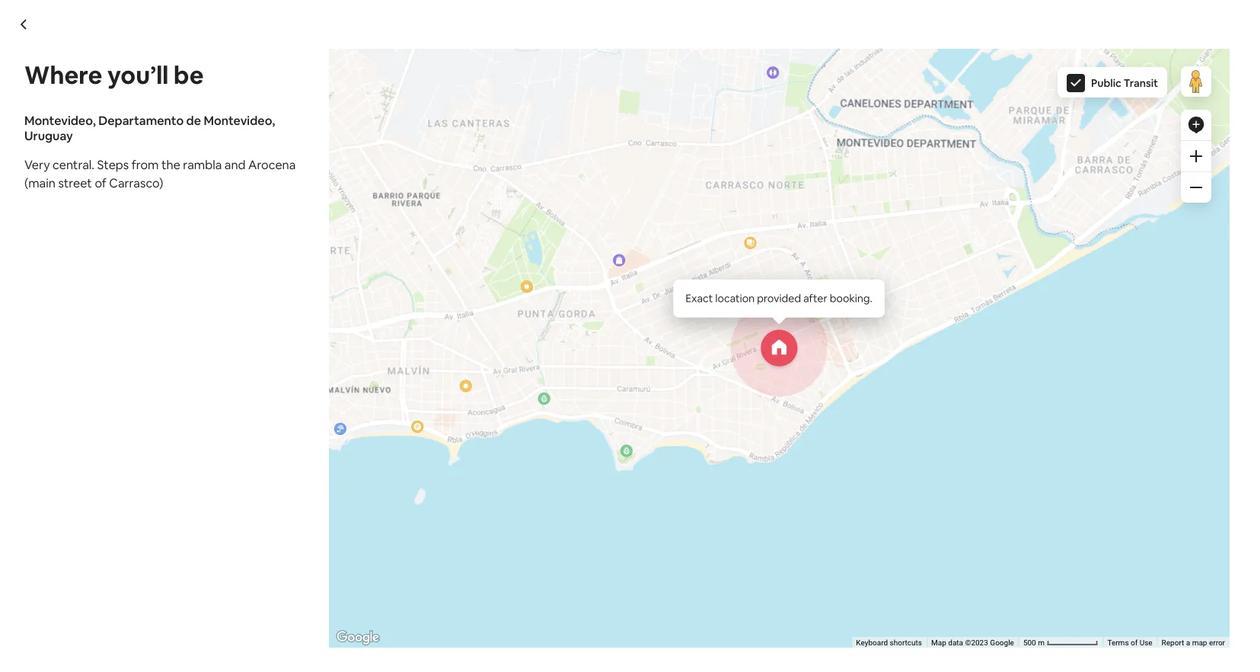 Task type: locate. For each thing, give the bounding box(es) containing it.
carrasco)
[[109, 175, 163, 190], [560, 379, 614, 394]]

shortcuts for 500 m button within the where you'll be dialog
[[890, 638, 923, 647]]

0 horizontal spatial departamento
[[99, 112, 184, 128]]

departamento inside where you'll be dialog
[[99, 112, 184, 128]]

1 vertical spatial report a map error
[[1162, 638, 1226, 647]]

keyboard shortcuts button
[[680, 316, 746, 326], [857, 637, 923, 648]]

shortcuts for left 500 m button
[[714, 316, 746, 326]]

0 horizontal spatial terms
[[932, 316, 953, 326]]

1 horizontal spatial zoom out image
[[1191, 181, 1203, 194]]

0 vertical spatial data
[[772, 316, 788, 326]]

(main inside very central. steps from the rambla and arocena (main street of carrasco)
[[24, 175, 56, 190]]

keyboard shortcuts button for 500 m button within the where you'll be dialog
[[857, 637, 923, 648]]

street inside where you'll be dialog
[[58, 175, 92, 190]]

500 inside where you'll be dialog
[[1024, 638, 1037, 647]]

shortcuts inside where you'll be dialog
[[890, 638, 923, 647]]

0 horizontal spatial m
[[862, 316, 869, 326]]

terms of use
[[932, 316, 977, 326], [1108, 638, 1153, 647]]

1 vertical spatial keyboard shortcuts
[[857, 638, 923, 647]]

1 horizontal spatial keyboard shortcuts
[[857, 638, 923, 647]]

0 horizontal spatial 500
[[848, 316, 860, 326]]

arocena inside where you'll be dialog
[[248, 157, 296, 172]]

0 horizontal spatial report a map error link
[[986, 316, 1050, 326]]

your stay location, map pin image
[[609, 125, 646, 161], [761, 330, 798, 366]]

1 horizontal spatial uruguay
[[454, 350, 503, 365]]

0 horizontal spatial google
[[814, 316, 838, 326]]

1 horizontal spatial from
[[308, 379, 335, 394]]

report a map error
[[986, 316, 1050, 326], [1162, 638, 1226, 647]]

google inside where you'll be dialog
[[991, 638, 1015, 647]]

rambla
[[183, 157, 222, 172], [360, 379, 398, 394]]

use
[[964, 316, 977, 326], [1140, 638, 1153, 647]]

1 horizontal spatial your stay location, map pin image
[[761, 330, 798, 366]]

where you'll be
[[24, 59, 204, 91]]

0 horizontal spatial from
[[132, 157, 159, 172]]

map for report a map error link within the where you'll be dialog
[[1193, 638, 1208, 647]]

0 vertical spatial zoom out image
[[1015, 93, 1027, 105]]

de
[[186, 112, 201, 128], [363, 350, 378, 365]]

day
[[335, 634, 355, 650]]

report
[[986, 316, 1009, 326], [1162, 638, 1185, 647]]

1 vertical spatial google
[[991, 638, 1015, 647]]

m for left 500 m button
[[862, 316, 869, 326]]

0 horizontal spatial the
[[162, 157, 180, 172]]

0 vertical spatial map
[[1017, 316, 1032, 326]]

0 horizontal spatial map
[[755, 316, 771, 326]]

0 horizontal spatial use
[[964, 316, 977, 326]]

use inside where you'll be dialog
[[1140, 638, 1153, 647]]

1 horizontal spatial street
[[509, 379, 543, 394]]

500 m
[[848, 316, 871, 326], [1024, 638, 1047, 647]]

map data ©2023 google
[[755, 316, 838, 326], [932, 638, 1015, 647]]

1 vertical spatial shortcuts
[[890, 638, 923, 647]]

transit
[[1124, 76, 1159, 90]]

terms of use for left 500 m button
[[932, 316, 977, 326]]

1 vertical spatial zoom in image
[[1191, 150, 1203, 162]]

de inside where you'll be dialog
[[186, 112, 201, 128]]

1 vertical spatial map data ©2023 google
[[932, 638, 1015, 647]]

0 horizontal spatial (main
[[24, 175, 56, 190]]

0 vertical spatial uruguay
[[24, 128, 73, 143]]

report inside where you'll be dialog
[[1162, 638, 1185, 647]]

terms of use inside where you'll be dialog
[[1108, 638, 1153, 647]]

500 m button inside where you'll be dialog
[[1019, 637, 1104, 648]]

keyboard
[[680, 316, 712, 326], [857, 638, 889, 647]]

1 horizontal spatial central.
[[229, 379, 271, 394]]

1 vertical spatial and
[[401, 379, 422, 394]]

map inside where you'll be dialog
[[932, 638, 947, 647]]

map data ©2023 google inside where you'll be dialog
[[932, 638, 1015, 647]]

terms of use link
[[932, 316, 977, 326], [1108, 638, 1153, 647]]

0 vertical spatial your stay location, map pin image
[[609, 125, 646, 161]]

0 vertical spatial the
[[162, 157, 180, 172]]

keyboard inside where you'll be dialog
[[857, 638, 889, 647]]

500 m inside where you'll be dialog
[[1024, 638, 1047, 647]]

1 vertical spatial data
[[949, 638, 964, 647]]

1 horizontal spatial terms of use
[[1108, 638, 1153, 647]]

uruguay
[[24, 128, 73, 143], [454, 350, 503, 365]]

shortcuts
[[714, 316, 746, 326], [890, 638, 923, 647]]

1 vertical spatial map
[[932, 638, 947, 647]]

in
[[297, 528, 306, 542]]

a for left 500 m button
[[1011, 316, 1015, 326]]

0 horizontal spatial terms of use
[[932, 316, 977, 326]]

arocena
[[248, 157, 296, 172], [425, 379, 472, 394]]

(main
[[24, 175, 56, 190], [475, 379, 506, 394]]

montevideo,
[[24, 112, 96, 128], [204, 112, 275, 128], [201, 350, 272, 365], [380, 350, 452, 365]]

1 horizontal spatial data
[[949, 638, 964, 647]]

error inside where you'll be dialog
[[1210, 638, 1226, 647]]

0 vertical spatial very
[[24, 157, 50, 172]]

0 horizontal spatial de
[[186, 112, 201, 128]]

1 horizontal spatial error
[[1210, 638, 1226, 647]]

0 horizontal spatial 500 m button
[[843, 315, 927, 326]]

2016
[[346, 528, 369, 542]]

1 vertical spatial (main
[[475, 379, 506, 394]]

1 vertical spatial street
[[509, 379, 543, 394]]

1 vertical spatial use
[[1140, 638, 1153, 647]]

zoom out image
[[1015, 93, 1027, 105], [1191, 181, 1203, 194]]

1 horizontal spatial departamento
[[275, 350, 360, 365]]

1 horizontal spatial arocena
[[425, 379, 472, 394]]

0 vertical spatial central.
[[53, 157, 95, 172]]

0 vertical spatial montevideo, departamento de montevideo, uruguay
[[24, 112, 275, 143]]

keyboard shortcuts inside where you'll be dialog
[[857, 638, 923, 647]]

1 vertical spatial 500
[[1024, 638, 1037, 647]]

a
[[1011, 316, 1015, 326], [326, 634, 332, 650], [1187, 638, 1191, 647]]

0 horizontal spatial report a map error
[[986, 316, 1050, 326]]

error
[[1034, 316, 1050, 326], [1210, 638, 1226, 647]]

1 vertical spatial map
[[1193, 638, 1208, 647]]

2 horizontal spatial a
[[1187, 638, 1191, 647]]

from
[[132, 157, 159, 172], [308, 379, 335, 394]]

©2023 inside where you'll be dialog
[[966, 638, 989, 647]]

0 vertical spatial google
[[814, 316, 838, 326]]

0 horizontal spatial map data ©2023 google
[[755, 316, 838, 326]]

500
[[848, 316, 860, 326], [1024, 638, 1037, 647]]

a inside where you'll be dialog
[[1187, 638, 1191, 647]]

1 horizontal spatial 500
[[1024, 638, 1037, 647]]

0 horizontal spatial data
[[772, 316, 788, 326]]

0 horizontal spatial zoom in image
[[1015, 61, 1027, 74]]

report a map error inside where you'll be dialog
[[1162, 638, 1226, 647]]

1 horizontal spatial zoom in image
[[1191, 150, 1203, 162]]

0 vertical spatial terms of use
[[932, 316, 977, 326]]

0 horizontal spatial and
[[225, 157, 246, 172]]

1 vertical spatial steps
[[274, 379, 305, 394]]

street
[[58, 175, 92, 190], [509, 379, 543, 394]]

0 vertical spatial map data ©2023 google
[[755, 316, 838, 326]]

1 horizontal spatial terms
[[1108, 638, 1130, 647]]

terms of use link inside where you'll be dialog
[[1108, 638, 1153, 647]]

very
[[24, 157, 50, 172], [201, 379, 226, 394]]

0 horizontal spatial very
[[24, 157, 50, 172]]

1 horizontal spatial shortcuts
[[890, 638, 923, 647]]

0 horizontal spatial steps
[[97, 157, 129, 172]]

0 vertical spatial map
[[755, 316, 771, 326]]

terms
[[932, 316, 953, 326], [1108, 638, 1130, 647]]

keyboard shortcuts button inside where you'll be dialog
[[857, 637, 923, 648]]

1 vertical spatial report
[[1162, 638, 1185, 647]]

0 vertical spatial 500
[[848, 316, 860, 326]]

0 vertical spatial report a map error link
[[986, 316, 1050, 326]]

1 horizontal spatial terms of use link
[[1108, 638, 1153, 647]]

drag pegman onto the map to open street view image
[[1182, 66, 1212, 97]]

0 vertical spatial report a map error
[[986, 316, 1050, 326]]

within
[[289, 634, 323, 650]]

terms inside where you'll be dialog
[[1108, 638, 1130, 647]]

and inside where you'll be dialog
[[225, 157, 246, 172]]

use for 500 m button within the where you'll be dialog
[[1140, 638, 1153, 647]]

1 horizontal spatial use
[[1140, 638, 1153, 647]]

1 vertical spatial the
[[338, 379, 357, 394]]

google
[[814, 316, 838, 326], [991, 638, 1015, 647]]

departamento
[[99, 112, 184, 128], [275, 350, 360, 365]]

500 m button
[[843, 315, 927, 326], [1019, 637, 1104, 648]]

steps
[[97, 157, 129, 172], [274, 379, 305, 394]]

0 vertical spatial de
[[186, 112, 201, 128]]

report a map error link inside where you'll be dialog
[[1162, 638, 1226, 647]]

0 vertical spatial use
[[964, 316, 977, 326]]

m inside where you'll be dialog
[[1039, 638, 1045, 647]]

very inside where you'll be dialog
[[24, 157, 50, 172]]

carrasco) inside where you'll be dialog
[[109, 175, 163, 190]]

map data ©2023 google for left 500 m button
[[755, 316, 838, 326]]

0 vertical spatial street
[[58, 175, 92, 190]]

google map
showing 11 points of interest. region
[[299, 0, 1255, 672]]

0 horizontal spatial your stay location, map pin image
[[609, 125, 646, 161]]

central.
[[53, 157, 95, 172], [229, 379, 271, 394]]

zoom in image
[[1015, 61, 1027, 74], [1191, 150, 1203, 162]]

1 vertical spatial 500 m
[[1024, 638, 1047, 647]]

steps inside where you'll be dialog
[[97, 157, 129, 172]]

1 vertical spatial zoom out image
[[1191, 181, 1203, 194]]

1 vertical spatial terms
[[1108, 638, 1130, 647]]

of
[[95, 175, 107, 190], [955, 316, 962, 326], [545, 379, 557, 394], [1131, 638, 1138, 647]]

1 vertical spatial 500 m button
[[1019, 637, 1104, 648]]

public
[[1092, 76, 1122, 90]]

data inside where you'll be dialog
[[949, 638, 964, 647]]

data for left 500 m button
[[772, 316, 788, 326]]

0 vertical spatial ©2023
[[789, 316, 812, 326]]

hosted
[[262, 501, 320, 522]]

keyboard shortcuts button for left 500 m button
[[680, 316, 746, 326]]

data
[[772, 316, 788, 326], [949, 638, 964, 647]]

keyboard shortcuts
[[680, 316, 746, 326], [857, 638, 923, 647]]

m
[[862, 316, 869, 326], [1039, 638, 1045, 647]]

your stay location, map pin image inside google map
showing 11 points of interest. region
[[761, 330, 798, 366]]

data for 500 m button within the where you'll be dialog
[[949, 638, 964, 647]]

1 horizontal spatial de
[[363, 350, 378, 365]]

0 vertical spatial terms
[[932, 316, 953, 326]]

©2023 for left 500 m button
[[789, 316, 812, 326]]

1 vertical spatial terms of use
[[1108, 638, 1153, 647]]

1 horizontal spatial carrasco)
[[560, 379, 614, 394]]

the
[[162, 157, 180, 172], [338, 379, 357, 394]]

1 horizontal spatial rambla
[[360, 379, 398, 394]]

terms for left 500 m button
[[932, 316, 953, 326]]

report a map error link
[[986, 316, 1050, 326], [1162, 638, 1226, 647]]

uruguay inside where you'll be dialog
[[24, 128, 73, 143]]

1 vertical spatial terms of use link
[[1108, 638, 1153, 647]]

1 horizontal spatial and
[[401, 379, 422, 394]]

and
[[225, 157, 246, 172], [401, 379, 422, 394]]

map inside where you'll be dialog
[[1193, 638, 1208, 647]]

0 vertical spatial departamento
[[99, 112, 184, 128]]

montevideo, departamento de montevideo, uruguay
[[24, 112, 275, 143], [201, 350, 503, 365]]

map
[[1017, 316, 1032, 326], [1193, 638, 1208, 647]]

0 vertical spatial 500 m button
[[843, 315, 927, 326]]

hosted by juana joined in august 2016
[[262, 501, 394, 542]]

map
[[755, 316, 771, 326], [932, 638, 947, 647]]

©2023
[[789, 316, 812, 326], [966, 638, 989, 647]]

juana
[[346, 501, 394, 522]]

500 for 500 m button within the where you'll be dialog
[[1024, 638, 1037, 647]]

very central. steps from the rambla and arocena (main street of carrasco)
[[24, 157, 296, 190], [201, 379, 614, 394]]

from inside where you'll be dialog
[[132, 157, 159, 172]]

0 vertical spatial rambla
[[183, 157, 222, 172]]



Task type: vqa. For each thing, say whether or not it's contained in the screenshot.
the bottom Culver
no



Task type: describe. For each thing, give the bounding box(es) containing it.
keyboard shortcuts for left 500 m button
[[680, 316, 746, 326]]

terms of use link for left 500 m button
[[932, 316, 977, 326]]

by
[[323, 501, 343, 522]]

report a map error link for left 500 m button
[[986, 316, 1050, 326]]

google map
showing 8 points of interest. region
[[147, 0, 1122, 500]]

google for 500 m button within the where you'll be dialog
[[991, 638, 1015, 647]]

500 m for 500 m button within the where you'll be dialog
[[1024, 638, 1047, 647]]

report a map error for report a map error link within the where you'll be dialog
[[1162, 638, 1226, 647]]

1 horizontal spatial very
[[201, 379, 226, 394]]

august
[[308, 528, 343, 542]]

google for left 500 m button
[[814, 316, 838, 326]]

m for 500 m button within the where you'll be dialog
[[1039, 638, 1045, 647]]

1 vertical spatial carrasco)
[[560, 379, 614, 394]]

google image
[[333, 628, 383, 648]]

rambla inside very central. steps from the rambla and arocena (main street of carrasco)
[[183, 157, 222, 172]]

500 for left 500 m button
[[848, 316, 860, 326]]

1 vertical spatial rambla
[[360, 379, 398, 394]]

map for left 500 m button
[[755, 316, 771, 326]]

keyboard for left 500 m button
[[680, 316, 712, 326]]

0 vertical spatial report
[[986, 316, 1009, 326]]

1 vertical spatial uruguay
[[454, 350, 503, 365]]

1 vertical spatial de
[[363, 350, 378, 365]]

you'll
[[107, 59, 169, 91]]

terms of use link for 500 m button within the where you'll be dialog
[[1108, 638, 1153, 647]]

within a day
[[289, 634, 355, 650]]

error for left 500 m button's report a map error link
[[1034, 316, 1050, 326]]

1 horizontal spatial (main
[[475, 379, 506, 394]]

the inside where you'll be dialog
[[162, 157, 180, 172]]

montevideo, departamento de montevideo, uruguay inside where you'll be dialog
[[24, 112, 275, 143]]

1 vertical spatial very central. steps from the rambla and arocena (main street of carrasco)
[[201, 379, 614, 394]]

1 vertical spatial departamento
[[275, 350, 360, 365]]

©2023 for 500 m button within the where you'll be dialog
[[966, 638, 989, 647]]

map for left 500 m button's report a map error link
[[1017, 316, 1032, 326]]

0 horizontal spatial a
[[326, 634, 332, 650]]

report a map error for left 500 m button's report a map error link
[[986, 316, 1050, 326]]

very central. steps from the rambla and arocena (main street of carrasco) inside where you'll be dialog
[[24, 157, 296, 190]]

public transit
[[1092, 76, 1159, 90]]

add a place to the map image
[[1188, 116, 1206, 134]]

error for report a map error link within the where you'll be dialog
[[1210, 638, 1226, 647]]

1 vertical spatial arocena
[[425, 379, 472, 394]]

1 horizontal spatial the
[[338, 379, 357, 394]]

terms for 500 m button within the where you'll be dialog
[[1108, 638, 1130, 647]]

your stay location, map pin image inside google map
showing 8 points of interest. region
[[609, 125, 646, 161]]

use for left 500 m button
[[964, 316, 977, 326]]

0 horizontal spatial zoom out image
[[1015, 93, 1027, 105]]

terms of use for 500 m button within the where you'll be dialog
[[1108, 638, 1153, 647]]

where
[[24, 59, 102, 91]]

keyboard shortcuts for 500 m button within the where you'll be dialog
[[857, 638, 923, 647]]

1 vertical spatial from
[[308, 379, 335, 394]]

map for 500 m button within the where you'll be dialog
[[932, 638, 947, 647]]

1 horizontal spatial steps
[[274, 379, 305, 394]]

central. inside where you'll be dialog
[[53, 157, 95, 172]]

report a map error link for 500 m button within the where you'll be dialog
[[1162, 638, 1226, 647]]

keyboard for 500 m button within the where you'll be dialog
[[857, 638, 889, 647]]

joined
[[262, 528, 295, 542]]

where you'll be dialog
[[0, 0, 1255, 672]]

map data ©2023 google for 500 m button within the where you'll be dialog
[[932, 638, 1015, 647]]

of inside very central. steps from the rambla and arocena (main street of carrasco)
[[95, 175, 107, 190]]

be
[[174, 59, 204, 91]]

500 m for left 500 m button
[[848, 316, 871, 326]]

a for 500 m button within the where you'll be dialog
[[1187, 638, 1191, 647]]

1 vertical spatial montevideo, departamento de montevideo, uruguay
[[201, 350, 503, 365]]

1 vertical spatial central.
[[229, 379, 271, 394]]



